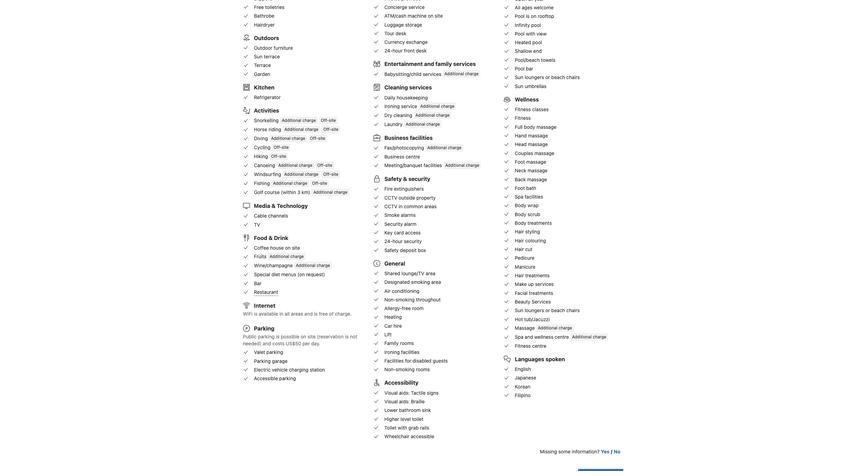 Task type: vqa. For each thing, say whether or not it's contained in the screenshot.
way,
no



Task type: describe. For each thing, give the bounding box(es) containing it.
(reservation
[[317, 334, 344, 340]]

rails
[[420, 426, 430, 431]]

alarms
[[401, 213, 416, 218]]

english
[[515, 367, 531, 373]]

cctv for cctv in common areas
[[385, 204, 398, 210]]

additional inside diving additional charge
[[271, 136, 291, 141]]

off- for diving
[[310, 136, 318, 141]]

pool for pool bar
[[515, 66, 525, 72]]

electric
[[254, 367, 271, 373]]

massage for foot massage
[[527, 159, 547, 165]]

centre for fitness centre
[[533, 344, 547, 349]]

common
[[404, 204, 424, 210]]

cycling
[[254, 145, 271, 151]]

2 or from the top
[[546, 308, 550, 314]]

couples massage
[[515, 150, 555, 156]]

additional inside babysitting/child services additional charge
[[445, 71, 464, 77]]

windsurfing additional charge
[[254, 172, 319, 178]]

hair for hair styling
[[515, 229, 524, 235]]

view
[[537, 31, 547, 37]]

furniture
[[274, 45, 293, 51]]

allergy-free room
[[385, 306, 424, 312]]

service for ironing
[[401, 103, 418, 109]]

spa for spa and wellness centre additional charge
[[515, 335, 524, 340]]

hiking off-site
[[254, 154, 286, 160]]

free
[[254, 4, 264, 10]]

tour
[[385, 30, 395, 36]]

additional inside windsurfing additional charge
[[284, 172, 304, 177]]

not
[[350, 334, 358, 340]]

signs
[[427, 391, 439, 396]]

0 vertical spatial rooms
[[400, 341, 414, 347]]

foot for foot massage
[[515, 159, 525, 165]]

classes
[[533, 107, 549, 112]]

family
[[385, 341, 399, 347]]

sun up "hot"
[[515, 308, 524, 314]]

off- for windsurfing
[[324, 172, 332, 177]]

1 loungers from the top
[[525, 75, 545, 80]]

sun up "wellness"
[[515, 83, 524, 89]]

additional inside laundry additional charge
[[406, 122, 426, 127]]

hand
[[515, 133, 527, 139]]

business for business facilities
[[385, 135, 409, 141]]

charge inside spa and wellness centre additional charge
[[593, 335, 607, 340]]

make
[[515, 282, 527, 288]]

languages
[[515, 357, 545, 363]]

public
[[243, 334, 257, 340]]

is right wifi
[[254, 311, 258, 317]]

hot
[[515, 317, 523, 323]]

information?
[[572, 450, 600, 455]]

pool/beach towels
[[515, 57, 556, 63]]

cctv for cctv outside property
[[385, 195, 398, 201]]

air conditioning
[[385, 288, 420, 294]]

off-site for snorkelling
[[321, 118, 336, 123]]

smoking for area
[[411, 280, 430, 286]]

cleaning services
[[385, 85, 432, 91]]

front
[[404, 48, 415, 54]]

parking for parking garage
[[254, 359, 271, 365]]

golf
[[254, 190, 263, 196]]

charging
[[289, 367, 309, 373]]

scrub
[[528, 212, 541, 218]]

security
[[385, 221, 403, 227]]

charge inside massage additional charge
[[559, 326, 573, 331]]

golf course (within 3 km) additional charge
[[254, 190, 348, 196]]

riding
[[269, 127, 281, 133]]

and inside public parking is possible on site (reservation is not needed) and costs us$50 per day.
[[263, 341, 271, 347]]

0 horizontal spatial free
[[319, 311, 328, 317]]

media & technology
[[254, 203, 308, 209]]

centre for business centre
[[406, 154, 420, 160]]

24-hour front desk
[[385, 48, 427, 54]]

0 vertical spatial areas
[[425, 204, 437, 210]]

1 chairs from the top
[[567, 75, 580, 80]]

fruits additional charge
[[254, 254, 304, 260]]

services right family at top right
[[454, 61, 476, 67]]

yes
[[601, 450, 610, 455]]

designated smoking area
[[385, 280, 441, 286]]

on for is
[[531, 13, 537, 19]]

atm/cash
[[385, 13, 407, 19]]

security for safety & security
[[409, 176, 431, 182]]

end
[[534, 48, 542, 54]]

deposit
[[400, 248, 417, 253]]

off- for horse riding
[[324, 127, 332, 132]]

pool for pool is on rooftop
[[515, 13, 525, 19]]

request)
[[306, 272, 325, 278]]

ironing service additional charge
[[385, 103, 455, 109]]

off-site for fishing
[[312, 181, 327, 186]]

0 vertical spatial in
[[399, 204, 403, 210]]

treatments for hair treatments
[[526, 273, 550, 279]]

treatments for body treatments
[[528, 220, 552, 226]]

additional inside dry cleaning additional charge
[[416, 113, 435, 118]]

facial treatments
[[515, 291, 554, 296]]

additional inside "wine/champagne additional charge"
[[296, 263, 316, 269]]

1 vertical spatial areas
[[291, 311, 303, 317]]

additional inside massage additional charge
[[538, 326, 558, 331]]

1 horizontal spatial free
[[402, 306, 411, 312]]

on for house
[[285, 245, 291, 251]]

cctv in common areas
[[385, 204, 437, 210]]

house
[[270, 245, 284, 251]]

facilities for business
[[410, 135, 433, 141]]

charge inside the golf course (within 3 km) additional charge
[[334, 190, 348, 195]]

car hire
[[385, 323, 402, 329]]

parking for public
[[258, 334, 275, 340]]

foot massage
[[515, 159, 547, 165]]

spa for spa facilities
[[515, 194, 524, 200]]

business centre
[[385, 154, 420, 160]]

additional inside canoeing additional charge
[[278, 163, 298, 168]]

guests
[[433, 358, 448, 364]]

station
[[310, 367, 325, 373]]

car
[[385, 323, 393, 329]]

services
[[532, 299, 551, 305]]

sun up terrace
[[254, 54, 263, 60]]

hair for hair treatments
[[515, 273, 524, 279]]

bar
[[526, 66, 534, 72]]

charge inside fruits additional charge
[[291, 254, 304, 260]]

body wrap
[[515, 203, 539, 209]]

additional inside fax/photocopying additional charge
[[428, 145, 447, 150]]

wheelchair accessible
[[385, 434, 435, 440]]

channels
[[268, 213, 288, 219]]

sun terrace
[[254, 54, 280, 60]]

safety for safety & security
[[385, 176, 402, 182]]

charge inside canoeing additional charge
[[299, 163, 313, 168]]

hair for hair cut
[[515, 247, 524, 253]]

charge inside diving additional charge
[[292, 136, 305, 141]]

off-site for diving
[[310, 136, 325, 141]]

full
[[515, 124, 523, 130]]

hour for security
[[393, 239, 403, 245]]

all
[[515, 4, 521, 10]]

massage right the body
[[537, 124, 557, 130]]

is left not
[[345, 334, 349, 340]]

infinity
[[515, 22, 530, 28]]

yes button
[[601, 449, 610, 456]]

pool for heated pool
[[533, 39, 542, 45]]

level
[[401, 417, 411, 423]]

extinguishers
[[394, 186, 424, 192]]

public parking is possible on site (reservation is not needed) and costs us$50 per day.
[[243, 334, 358, 347]]

concierge service
[[385, 4, 425, 10]]

area for designated smoking area
[[432, 280, 441, 286]]

cleaning
[[385, 85, 408, 91]]

fitness for fitness classes
[[515, 107, 531, 112]]

charge.
[[335, 311, 352, 317]]

facilities for disabled guests
[[385, 358, 448, 364]]

on for machine
[[428, 13, 434, 19]]

parking for parking
[[254, 326, 275, 332]]

parking for valet
[[267, 350, 283, 356]]

foot bath
[[515, 185, 537, 191]]

tactile
[[411, 391, 426, 396]]

special
[[254, 272, 270, 278]]

additional inside meeting/banquet facilities additional charge
[[446, 163, 465, 168]]

internet
[[254, 303, 276, 309]]

charge inside babysitting/child services additional charge
[[466, 71, 479, 77]]

room
[[412, 306, 424, 312]]

2 sun loungers or beach chairs from the top
[[515, 308, 580, 314]]

head massage
[[515, 142, 548, 147]]

outdoors
[[254, 35, 279, 41]]

non- for non-smoking rooms
[[385, 367, 396, 373]]

and right the all
[[305, 311, 313, 317]]

and up fitness centre
[[525, 335, 533, 340]]

is up infinity pool
[[526, 13, 530, 19]]

off- for snorkelling
[[321, 118, 329, 123]]

hand massage
[[515, 133, 548, 139]]

facilities
[[385, 358, 404, 364]]

non-smoking rooms
[[385, 367, 430, 373]]

charge inside "wine/champagne additional charge"
[[317, 263, 330, 269]]

fax/photocopying
[[385, 145, 424, 151]]

meeting/banquet
[[385, 163, 423, 169]]

0 horizontal spatial desk
[[396, 30, 407, 36]]



Task type: locate. For each thing, give the bounding box(es) containing it.
1 vertical spatial treatments
[[526, 273, 550, 279]]

sun loungers or beach chairs up umbrellas on the top of page
[[515, 75, 580, 80]]

massage for neck massage
[[528, 168, 548, 174]]

services right up
[[536, 282, 554, 288]]

1 vertical spatial foot
[[515, 185, 525, 191]]

treatments up make up services
[[526, 273, 550, 279]]

body
[[524, 124, 536, 130]]

0 vertical spatial parking
[[258, 334, 275, 340]]

& for security
[[403, 176, 407, 182]]

non- down 'air'
[[385, 297, 396, 303]]

disabled
[[413, 358, 432, 364]]

day.
[[311, 341, 321, 347]]

parking for accessible
[[279, 376, 296, 382]]

1 vertical spatial ironing
[[385, 350, 400, 356]]

site inside hiking off-site
[[279, 154, 286, 159]]

site inside public parking is possible on site (reservation is not needed) and costs us$50 per day.
[[308, 334, 316, 340]]

hair left cut
[[515, 247, 524, 253]]

on right machine
[[428, 13, 434, 19]]

24- for 24-hour security
[[385, 239, 393, 245]]

1 vertical spatial rooms
[[416, 367, 430, 373]]

1 vertical spatial parking
[[267, 350, 283, 356]]

1 aids: from the top
[[399, 391, 410, 396]]

&
[[403, 176, 407, 182], [272, 203, 276, 209], [269, 235, 273, 241]]

1 hour from the top
[[393, 48, 403, 54]]

area for shared lounge/tv area
[[426, 271, 436, 277]]

1 vertical spatial smoking
[[396, 297, 415, 303]]

body treatments
[[515, 220, 552, 226]]

1 ironing from the top
[[385, 103, 400, 109]]

0 vertical spatial hour
[[393, 48, 403, 54]]

& right food
[[269, 235, 273, 241]]

2 pool from the top
[[515, 31, 525, 37]]

2 horizontal spatial centre
[[555, 335, 569, 340]]

ironing down daily
[[385, 103, 400, 109]]

0 vertical spatial ironing
[[385, 103, 400, 109]]

safety
[[385, 176, 402, 182], [385, 248, 399, 253]]

1 vertical spatial cctv
[[385, 204, 398, 210]]

korean
[[515, 384, 531, 390]]

body up body scrub
[[515, 203, 527, 209]]

beauty
[[515, 299, 531, 305]]

2 vertical spatial &
[[269, 235, 273, 241]]

additional inside ironing service additional charge
[[421, 104, 440, 109]]

1 vertical spatial chairs
[[567, 308, 580, 314]]

1 vertical spatial fitness
[[515, 115, 531, 121]]

body for body wrap
[[515, 203, 527, 209]]

service down daily housekeeping
[[401, 103, 418, 109]]

treatments down the scrub
[[528, 220, 552, 226]]

service up machine
[[409, 4, 425, 10]]

off- inside hiking off-site
[[271, 154, 279, 159]]

2 safety from the top
[[385, 248, 399, 253]]

ages
[[522, 4, 533, 10]]

1 vertical spatial safety
[[385, 248, 399, 253]]

outdoor furniture
[[254, 45, 293, 51]]

is up costs
[[276, 334, 280, 340]]

2 vertical spatial fitness
[[515, 344, 531, 349]]

restaurant
[[254, 290, 278, 296]]

off-site for windsurfing
[[324, 172, 339, 177]]

coffee
[[254, 245, 269, 251]]

1 business from the top
[[385, 135, 409, 141]]

parking up costs
[[258, 334, 275, 340]]

2 ironing from the top
[[385, 350, 400, 356]]

aids: up lower bathroom sink on the bottom left of page
[[399, 399, 410, 405]]

activities
[[254, 108, 279, 114]]

2 vertical spatial treatments
[[529, 291, 554, 296]]

24- down currency
[[385, 48, 393, 54]]

access
[[405, 230, 421, 236]]

with for level
[[398, 426, 407, 431]]

beach up massage additional charge in the right bottom of the page
[[552, 308, 565, 314]]

2 vertical spatial centre
[[533, 344, 547, 349]]

pool for pool with view
[[515, 31, 525, 37]]

0 vertical spatial desk
[[396, 30, 407, 36]]

1 24- from the top
[[385, 48, 393, 54]]

for
[[405, 358, 412, 364]]

toiletries
[[265, 4, 285, 10]]

3 hair from the top
[[515, 247, 524, 253]]

body down body wrap
[[515, 212, 527, 218]]

1 vertical spatial in
[[280, 311, 284, 317]]

exchange
[[407, 39, 428, 45]]

non- for non-smoking throughout
[[385, 297, 396, 303]]

body for body treatments
[[515, 220, 527, 226]]

1 vertical spatial centre
[[555, 335, 569, 340]]

bar
[[254, 281, 262, 287]]

body for body scrub
[[515, 212, 527, 218]]

smoking down conditioning
[[396, 297, 415, 303]]

business up fax/photocopying
[[385, 135, 409, 141]]

pool
[[532, 22, 541, 28], [533, 39, 542, 45]]

0 vertical spatial chairs
[[567, 75, 580, 80]]

1 horizontal spatial in
[[399, 204, 403, 210]]

1 vertical spatial &
[[272, 203, 276, 209]]

hour down currency
[[393, 48, 403, 54]]

1 vertical spatial service
[[401, 103, 418, 109]]

1 vertical spatial body
[[515, 212, 527, 218]]

towels
[[541, 57, 556, 63]]

toilet with grab rails
[[385, 426, 430, 431]]

free left "of"
[[319, 311, 328, 317]]

treatments for facial treatments
[[529, 291, 554, 296]]

menus
[[282, 272, 296, 278]]

lounge/tv
[[402, 271, 425, 277]]

1 parking from the top
[[254, 326, 275, 332]]

security up extinguishers
[[409, 176, 431, 182]]

& for drink
[[269, 235, 273, 241]]

off-
[[321, 118, 329, 123], [324, 127, 332, 132], [310, 136, 318, 141], [274, 145, 282, 150], [271, 154, 279, 159], [317, 163, 326, 168], [324, 172, 332, 177], [312, 181, 320, 186]]

hair for hair colouring
[[515, 238, 524, 244]]

charge inside dry cleaning additional charge
[[436, 113, 450, 118]]

off-site for canoeing
[[317, 163, 333, 168]]

0 vertical spatial foot
[[515, 159, 525, 165]]

facilities up for
[[401, 350, 420, 356]]

0 horizontal spatial areas
[[291, 311, 303, 317]]

2 vertical spatial pool
[[515, 66, 525, 72]]

free down non-smoking throughout
[[402, 306, 411, 312]]

and up "valet parking"
[[263, 341, 271, 347]]

dry
[[385, 112, 393, 118]]

1 vertical spatial beach
[[552, 308, 565, 314]]

0 vertical spatial service
[[409, 4, 425, 10]]

currency exchange
[[385, 39, 428, 45]]

2 hair from the top
[[515, 238, 524, 244]]

accessible
[[254, 376, 278, 382]]

areas down property
[[425, 204, 437, 210]]

pool down pool is on rooftop
[[532, 22, 541, 28]]

2 beach from the top
[[552, 308, 565, 314]]

2 24- from the top
[[385, 239, 393, 245]]

1 safety from the top
[[385, 176, 402, 182]]

valet parking
[[254, 350, 283, 356]]

0 vertical spatial with
[[526, 31, 536, 37]]

0 vertical spatial loungers
[[525, 75, 545, 80]]

0 vertical spatial pool
[[532, 22, 541, 28]]

1 vertical spatial loungers
[[525, 308, 545, 314]]

non-smoking throughout
[[385, 297, 441, 303]]

1 vertical spatial parking
[[254, 359, 271, 365]]

business up meeting/banquet
[[385, 154, 405, 160]]

0 vertical spatial visual
[[385, 391, 398, 396]]

housekeeping
[[397, 95, 428, 101]]

2 non- from the top
[[385, 367, 396, 373]]

charge inside horse riding additional charge
[[305, 127, 319, 132]]

smoking down for
[[396, 367, 415, 373]]

air
[[385, 288, 391, 294]]

& up "fire extinguishers"
[[403, 176, 407, 182]]

rooms up the 'ironing facilities'
[[400, 341, 414, 347]]

smoking for throughout
[[396, 297, 415, 303]]

off-site
[[321, 118, 336, 123], [324, 127, 339, 132], [310, 136, 325, 141], [317, 163, 333, 168], [324, 172, 339, 177], [312, 181, 327, 186]]

charge inside laundry additional charge
[[427, 122, 440, 127]]

on down all ages welcome
[[531, 13, 537, 19]]

hour for front
[[393, 48, 403, 54]]

laundry
[[385, 121, 403, 127]]

sun down pool bar on the right of the page
[[515, 75, 524, 80]]

garage
[[272, 359, 288, 365]]

1 vertical spatial spa
[[515, 335, 524, 340]]

storage
[[406, 22, 423, 28]]

fitness down "wellness"
[[515, 107, 531, 112]]

facilities up "wrap"
[[525, 194, 544, 200]]

1 visual from the top
[[385, 391, 398, 396]]

visual down accessibility on the bottom left
[[385, 391, 398, 396]]

2 parking from the top
[[254, 359, 271, 365]]

charge inside meeting/banquet facilities additional charge
[[466, 163, 480, 168]]

security for 24-hour security
[[404, 239, 422, 245]]

neck
[[515, 168, 527, 174]]

charge inside the snorkelling additional charge
[[303, 118, 316, 123]]

& up "cable channels"
[[272, 203, 276, 209]]

spa down foot bath
[[515, 194, 524, 200]]

2 vertical spatial parking
[[279, 376, 296, 382]]

windsurfing
[[254, 172, 281, 178]]

loungers up umbrellas on the top of page
[[525, 75, 545, 80]]

available
[[259, 311, 278, 317]]

hair treatments
[[515, 273, 550, 279]]

0 vertical spatial sun loungers or beach chairs
[[515, 75, 580, 80]]

site
[[435, 13, 443, 19], [329, 118, 336, 123], [332, 127, 339, 132], [318, 136, 325, 141], [282, 145, 289, 150], [279, 154, 286, 159], [326, 163, 333, 168], [332, 172, 339, 177], [320, 181, 327, 186], [292, 245, 300, 251], [308, 334, 316, 340]]

0 vertical spatial smoking
[[411, 280, 430, 286]]

with up heated pool
[[526, 31, 536, 37]]

ironing for ironing service additional charge
[[385, 103, 400, 109]]

aids: for tactile
[[399, 391, 410, 396]]

hair styling
[[515, 229, 540, 235]]

1 hair from the top
[[515, 229, 524, 235]]

cctv outside property
[[385, 195, 436, 201]]

wifi
[[243, 311, 253, 317]]

treatments up services
[[529, 291, 554, 296]]

massage up back massage on the right
[[528, 168, 548, 174]]

or up umbrellas on the top of page
[[546, 75, 550, 80]]

1 non- from the top
[[385, 297, 396, 303]]

0 vertical spatial aids:
[[399, 391, 410, 396]]

facilities down fax/photocopying additional charge
[[424, 163, 442, 169]]

fitness up languages
[[515, 344, 531, 349]]

canoeing additional charge
[[254, 163, 313, 169]]

couples
[[515, 150, 534, 156]]

parking down costs
[[267, 350, 283, 356]]

2 business from the top
[[385, 154, 405, 160]]

head
[[515, 142, 527, 147]]

security down access
[[404, 239, 422, 245]]

media
[[254, 203, 270, 209]]

wifi is available in all areas and is free of charge.
[[243, 311, 352, 317]]

foot for foot bath
[[515, 185, 525, 191]]

0 vertical spatial centre
[[406, 154, 420, 160]]

massage for couples massage
[[535, 150, 555, 156]]

4 hair from the top
[[515, 273, 524, 279]]

1 beach from the top
[[552, 75, 565, 80]]

shallow
[[515, 48, 532, 54]]

1 horizontal spatial rooms
[[416, 367, 430, 373]]

2 vertical spatial body
[[515, 220, 527, 226]]

facilities up fax/photocopying additional charge
[[410, 135, 433, 141]]

charge inside fax/photocopying additional charge
[[448, 145, 462, 150]]

0 vertical spatial fitness
[[515, 107, 531, 112]]

up
[[529, 282, 534, 288]]

0 vertical spatial or
[[546, 75, 550, 80]]

1 vertical spatial non-
[[385, 367, 396, 373]]

off-site for horse riding
[[324, 127, 339, 132]]

parking up 'electric'
[[254, 359, 271, 365]]

0 vertical spatial cctv
[[385, 195, 398, 201]]

back massage
[[515, 177, 548, 183]]

centre down fax/photocopying
[[406, 154, 420, 160]]

no button
[[614, 449, 621, 456]]

1 horizontal spatial centre
[[533, 344, 547, 349]]

pool/beach
[[515, 57, 540, 63]]

with down higher level toilet
[[398, 426, 407, 431]]

foot
[[515, 159, 525, 165], [515, 185, 525, 191]]

1 vertical spatial or
[[546, 308, 550, 314]]

foot down back
[[515, 185, 525, 191]]

1 horizontal spatial areas
[[425, 204, 437, 210]]

business for business centre
[[385, 154, 405, 160]]

visual up lower on the bottom of the page
[[385, 399, 398, 405]]

1 cctv from the top
[[385, 195, 398, 201]]

2 loungers from the top
[[525, 308, 545, 314]]

0 vertical spatial business
[[385, 135, 409, 141]]

0 vertical spatial parking
[[254, 326, 275, 332]]

1 horizontal spatial with
[[526, 31, 536, 37]]

1 body from the top
[[515, 203, 527, 209]]

1 horizontal spatial desk
[[416, 48, 427, 54]]

massage for hand massage
[[528, 133, 548, 139]]

cut
[[526, 247, 533, 253]]

additional inside fishing additional charge
[[273, 181, 293, 186]]

massage for back massage
[[528, 177, 548, 183]]

centre down wellness
[[533, 344, 547, 349]]

1 vertical spatial with
[[398, 426, 407, 431]]

charge inside fishing additional charge
[[294, 181, 307, 186]]

massage for head massage
[[528, 142, 548, 147]]

0 vertical spatial beach
[[552, 75, 565, 80]]

0 vertical spatial 24-
[[385, 48, 393, 54]]

0 vertical spatial pool
[[515, 13, 525, 19]]

fitness for fitness
[[515, 115, 531, 121]]

charge inside ironing service additional charge
[[441, 104, 455, 109]]

safety up fire
[[385, 176, 402, 182]]

24- for 24-hour front desk
[[385, 48, 393, 54]]

diet
[[272, 272, 280, 278]]

pool for infinity pool
[[532, 22, 541, 28]]

0 vertical spatial non-
[[385, 297, 396, 303]]

& for technology
[[272, 203, 276, 209]]

on right house
[[285, 245, 291, 251]]

allergy-
[[385, 306, 402, 312]]

off- inside cycling off-site
[[274, 145, 282, 150]]

facilities for ironing
[[401, 350, 420, 356]]

in left the all
[[280, 311, 284, 317]]

1 vertical spatial aids:
[[399, 399, 410, 405]]

0 horizontal spatial with
[[398, 426, 407, 431]]

on up per at the bottom left of the page
[[301, 334, 307, 340]]

or down services
[[546, 308, 550, 314]]

wheelchair
[[385, 434, 410, 440]]

services up housekeeping
[[410, 85, 432, 91]]

facilities for meeting/banquet
[[424, 163, 442, 169]]

1 vertical spatial desk
[[416, 48, 427, 54]]

1 fitness from the top
[[515, 107, 531, 112]]

aids: up visual aids: braille
[[399, 391, 410, 396]]

3 fitness from the top
[[515, 344, 531, 349]]

accessible
[[411, 434, 435, 440]]

2 cctv from the top
[[385, 204, 398, 210]]

and up babysitting/child services additional charge
[[424, 61, 434, 67]]

2 aids: from the top
[[399, 399, 410, 405]]

1 vertical spatial pool
[[515, 31, 525, 37]]

2 spa from the top
[[515, 335, 524, 340]]

heating
[[385, 315, 402, 321]]

bath
[[527, 185, 537, 191]]

pool down infinity
[[515, 31, 525, 37]]

services down entertainment and family services at the top of the page
[[423, 71, 442, 77]]

1 pool from the top
[[515, 13, 525, 19]]

1 vertical spatial area
[[432, 280, 441, 286]]

parking down available
[[254, 326, 275, 332]]

1 vertical spatial visual
[[385, 399, 398, 405]]

needed)
[[243, 341, 262, 347]]

with for pool
[[526, 31, 536, 37]]

0 vertical spatial body
[[515, 203, 527, 209]]

massage up bath
[[528, 177, 548, 183]]

1 vertical spatial security
[[404, 239, 422, 245]]

massage up couples massage
[[528, 142, 548, 147]]

on inside public parking is possible on site (reservation is not needed) and costs us$50 per day.
[[301, 334, 307, 340]]

fitness
[[515, 107, 531, 112], [515, 115, 531, 121], [515, 344, 531, 349]]

body up 'hair styling'
[[515, 220, 527, 226]]

visual aids: tactile signs
[[385, 391, 439, 396]]

off- for fishing
[[312, 181, 320, 186]]

drink
[[274, 235, 289, 241]]

parking inside public parking is possible on site (reservation is not needed) and costs us$50 per day.
[[258, 334, 275, 340]]

loungers down beauty services
[[525, 308, 545, 314]]

1 vertical spatial hour
[[393, 239, 403, 245]]

0 vertical spatial treatments
[[528, 220, 552, 226]]

smoking for rooms
[[396, 367, 415, 373]]

1 sun loungers or beach chairs from the top
[[515, 75, 580, 80]]

additional inside fruits additional charge
[[270, 254, 289, 260]]

1 vertical spatial pool
[[533, 39, 542, 45]]

aids: for braille
[[399, 399, 410, 405]]

area up the throughout
[[432, 280, 441, 286]]

pool is on rooftop
[[515, 13, 555, 19]]

business facilities
[[385, 135, 433, 141]]

special diet menus (on request)
[[254, 272, 325, 278]]

security
[[409, 176, 431, 182], [404, 239, 422, 245]]

0 vertical spatial safety
[[385, 176, 402, 182]]

3 pool from the top
[[515, 66, 525, 72]]

us$50
[[286, 341, 301, 347]]

ironing for ironing facilities
[[385, 350, 400, 356]]

ironing
[[385, 103, 400, 109], [385, 350, 400, 356]]

0 vertical spatial security
[[409, 176, 431, 182]]

0 horizontal spatial in
[[280, 311, 284, 317]]

1 vertical spatial sun loungers or beach chairs
[[515, 308, 580, 314]]

desk down exchange
[[416, 48, 427, 54]]

non- down facilities
[[385, 367, 396, 373]]

additional inside the snorkelling additional charge
[[282, 118, 302, 123]]

service for concierge
[[409, 4, 425, 10]]

shallow end
[[515, 48, 542, 54]]

1 vertical spatial business
[[385, 154, 405, 160]]

0 vertical spatial area
[[426, 271, 436, 277]]

24-
[[385, 48, 393, 54], [385, 239, 393, 245]]

hour down card
[[393, 239, 403, 245]]

desk down luggage storage
[[396, 30, 407, 36]]

0 horizontal spatial centre
[[406, 154, 420, 160]]

centre
[[406, 154, 420, 160], [555, 335, 569, 340], [533, 344, 547, 349]]

additional inside horse riding additional charge
[[285, 127, 304, 132]]

additional inside spa and wellness centre additional charge
[[573, 335, 592, 340]]

umbrellas
[[525, 83, 547, 89]]

foot up "neck"
[[515, 159, 525, 165]]

2 fitness from the top
[[515, 115, 531, 121]]

sun umbrellas
[[515, 83, 547, 89]]

rooms down disabled on the bottom left
[[416, 367, 430, 373]]

1 vertical spatial 24-
[[385, 239, 393, 245]]

off- for canoeing
[[317, 163, 326, 168]]

business
[[385, 135, 409, 141], [385, 154, 405, 160]]

designated
[[385, 280, 410, 286]]

sun loungers or beach chairs down services
[[515, 308, 580, 314]]

babysitting/child services additional charge
[[385, 71, 479, 77]]

beach down towels on the right top
[[552, 75, 565, 80]]

massage down full body massage on the right
[[528, 133, 548, 139]]

ironing down family
[[385, 350, 400, 356]]

smoking down lounge/tv
[[411, 280, 430, 286]]

1 or from the top
[[546, 75, 550, 80]]

2 hour from the top
[[393, 239, 403, 245]]

2 vertical spatial smoking
[[396, 367, 415, 373]]

0 vertical spatial &
[[403, 176, 407, 182]]

2 visual from the top
[[385, 399, 398, 405]]

visual for visual aids: tactile signs
[[385, 391, 398, 396]]

2 chairs from the top
[[567, 308, 580, 314]]

diving
[[254, 136, 268, 142]]

hair up make
[[515, 273, 524, 279]]

site inside cycling off-site
[[282, 145, 289, 150]]

pool down all
[[515, 13, 525, 19]]

1 foot from the top
[[515, 159, 525, 165]]

possible
[[281, 334, 300, 340]]

fitness for fitness centre
[[515, 344, 531, 349]]

additional inside the golf course (within 3 km) additional charge
[[314, 190, 333, 195]]

0 horizontal spatial rooms
[[400, 341, 414, 347]]

visual for visual aids: braille
[[385, 399, 398, 405]]

2 foot from the top
[[515, 185, 525, 191]]

parking down electric vehicle charging station
[[279, 376, 296, 382]]

charge inside windsurfing additional charge
[[305, 172, 319, 177]]

safety for safety deposit box
[[385, 248, 399, 253]]

lift
[[385, 332, 392, 338]]

1 spa from the top
[[515, 194, 524, 200]]

hair left styling
[[515, 229, 524, 235]]

fitness up full
[[515, 115, 531, 121]]

beach
[[552, 75, 565, 80], [552, 308, 565, 314]]

3 body from the top
[[515, 220, 527, 226]]

tour desk
[[385, 30, 407, 36]]

2 body from the top
[[515, 212, 527, 218]]

parking garage
[[254, 359, 288, 365]]

areas right the all
[[291, 311, 303, 317]]

is left "of"
[[314, 311, 318, 317]]

pool up end
[[533, 39, 542, 45]]

0 vertical spatial spa
[[515, 194, 524, 200]]

facilities for spa
[[525, 194, 544, 200]]

hair up hair cut
[[515, 238, 524, 244]]



